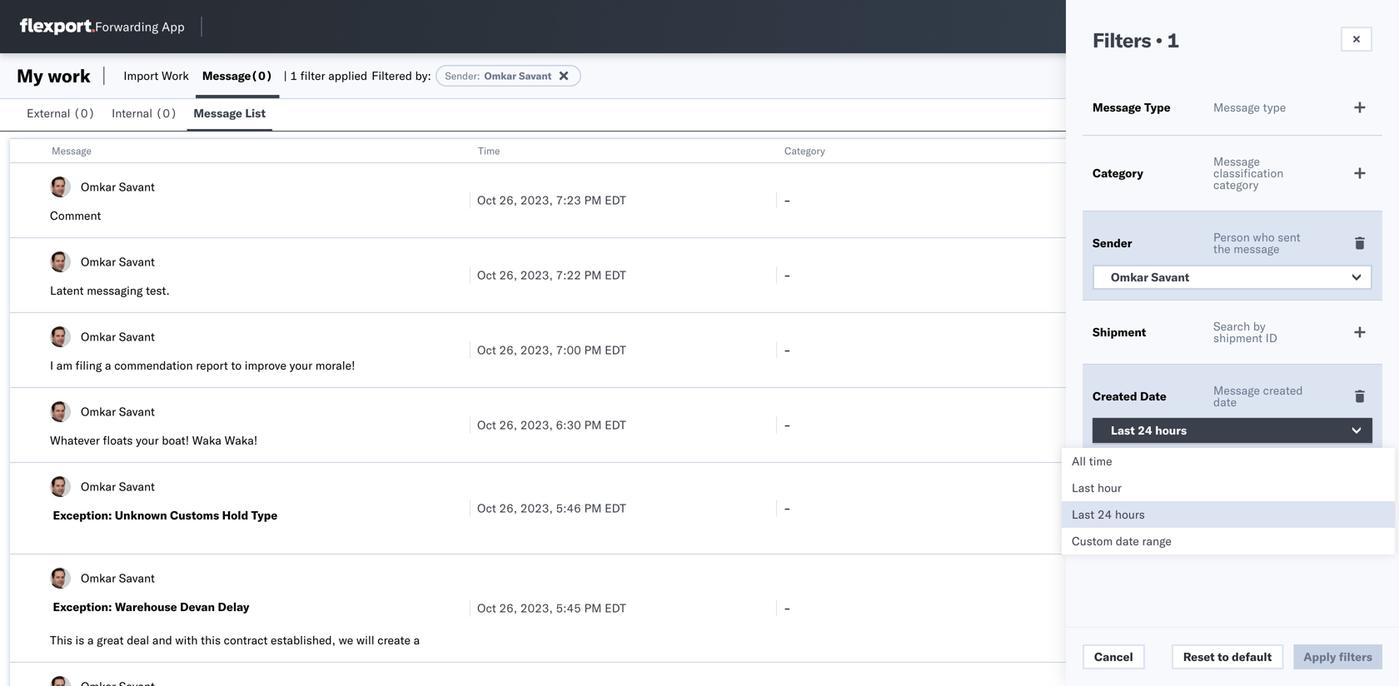 Task type: describe. For each thing, give the bounding box(es) containing it.
unknown
[[115, 508, 167, 523]]

floats
[[103, 433, 133, 448]]

0 vertical spatial to
[[231, 358, 242, 373]]

2023, for 7:23
[[521, 193, 553, 207]]

date inside list box
[[1116, 534, 1140, 549]]

pm for 7:22
[[584, 268, 602, 282]]

waka!
[[225, 433, 258, 448]]

458574 for oct 26, 2023, 7:23 pm edt
[[1125, 193, 1169, 207]]

2023, for 7:00
[[521, 343, 553, 357]]

morale!
[[316, 358, 355, 373]]

omkar right :
[[484, 70, 517, 82]]

7:00
[[556, 343, 581, 357]]

import
[[124, 68, 159, 83]]

external
[[27, 106, 70, 120]]

omkar savant for oct 26, 2023, 5:46 pm edt
[[81, 479, 155, 494]]

Search Shipments (/) text field
[[1081, 14, 1241, 39]]

oct 26, 2023, 7:22 pm edt
[[477, 268, 626, 282]]

this
[[201, 633, 221, 648]]

2023, for 7:22
[[521, 268, 553, 282]]

internal (0)
[[112, 106, 177, 120]]

filing
[[76, 358, 102, 373]]

category
[[1214, 177, 1259, 192]]

- for oct 26, 2023, 5:46 pm edt
[[784, 501, 791, 516]]

message type
[[1214, 100, 1287, 115]]

date inside message created date
[[1214, 395, 1237, 409]]

messaging
[[87, 283, 143, 298]]

external (0)
[[27, 106, 95, 120]]

omkar for oct 26, 2023, 6:30 pm edt
[[81, 404, 116, 419]]

hour
[[1098, 481, 1122, 495]]

app
[[162, 19, 185, 35]]

classification
[[1214, 166, 1284, 180]]

resize handle column header for related work item/shipment
[[1370, 139, 1390, 686]]

message list
[[194, 106, 266, 120]]

savant inside 'button'
[[1152, 270, 1190, 285]]

savant for oct 26, 2023, 7:22 pm edt
[[119, 255, 155, 269]]

import work
[[124, 68, 189, 83]]

internal (0) button
[[105, 98, 187, 131]]

oct 26, 2023, 7:23 pm edt
[[477, 193, 626, 207]]

oct 26, 2023, 5:46 pm edt
[[477, 501, 626, 516]]

devan
[[180, 600, 215, 614]]

contract
[[224, 633, 268, 648]]

2 vertical spatial last
[[1072, 507, 1095, 522]]

filter
[[301, 68, 325, 83]]

created
[[1263, 383, 1303, 398]]

omkar savant for oct 26, 2023, 7:00 pm edt
[[81, 329, 155, 344]]

create
[[378, 633, 411, 648]]

:
[[477, 70, 480, 82]]

last 24 hours inside list box
[[1072, 507, 1145, 522]]

hours inside list box
[[1115, 507, 1145, 522]]

list box containing all time
[[1062, 448, 1395, 555]]

external (0) button
[[20, 98, 105, 131]]

exception: warehouse devan delay
[[53, 600, 249, 614]]

oct 26, 2023, 7:00 pm edt
[[477, 343, 626, 357]]

exception: for exception: unknown customs hold type
[[53, 508, 112, 523]]

2023, for 5:45
[[521, 601, 553, 616]]

oct 26, 2023, 6:30 pm edt
[[477, 418, 626, 432]]

this is a great deal and with this contract established, we will create a lucrative partnership.
[[50, 633, 420, 664]]

forwarding app
[[95, 19, 185, 35]]

message for message (0)
[[202, 68, 251, 83]]

waka
[[192, 433, 222, 448]]

flex- for oct 26, 2023, 5:46 pm edt
[[1091, 501, 1125, 516]]

filters
[[1093, 27, 1151, 52]]

my work
[[17, 64, 91, 87]]

- for oct 26, 2023, 5:45 pm edt
[[784, 601, 791, 616]]

1366815
[[1125, 418, 1176, 432]]

whatever
[[50, 433, 100, 448]]

sender for sender : omkar savant
[[445, 70, 477, 82]]

forwarding app link
[[20, 18, 185, 35]]

created
[[1093, 389, 1138, 404]]

who
[[1253, 230, 1275, 245]]

flex- for oct 26, 2023, 6:30 pm edt
[[1091, 418, 1125, 432]]

flexport. image
[[20, 18, 95, 35]]

type
[[1263, 100, 1287, 115]]

- for oct 26, 2023, 7:00 pm edt
[[784, 343, 791, 357]]

savant for oct 26, 2023, 7:23 pm edt
[[119, 180, 155, 194]]

message list button
[[187, 98, 272, 131]]

1 horizontal spatial a
[[105, 358, 111, 373]]

established,
[[271, 633, 336, 648]]

5:45
[[556, 601, 581, 616]]

omkar for oct 26, 2023, 7:00 pm edt
[[81, 329, 116, 344]]

edt for oct 26, 2023, 5:45 pm edt
[[605, 601, 626, 616]]

message type
[[1093, 100, 1171, 115]]

person who sent the message
[[1214, 230, 1301, 256]]

1 horizontal spatial category
[[1093, 166, 1144, 180]]

0 horizontal spatial a
[[87, 633, 94, 648]]

omkar inside 'button'
[[1111, 270, 1149, 285]]

5:46
[[556, 501, 581, 516]]

customs
[[170, 508, 219, 523]]

and
[[152, 633, 172, 648]]

edt for oct 26, 2023, 7:22 pm edt
[[605, 268, 626, 282]]

0 vertical spatial your
[[290, 358, 313, 373]]

omkar for oct 26, 2023, 7:23 pm edt
[[81, 180, 116, 194]]

warehouse
[[115, 600, 177, 614]]

1 horizontal spatial 1
[[1168, 27, 1180, 52]]

hours inside last 24 hours button
[[1156, 423, 1187, 438]]

message for message
[[52, 145, 92, 157]]

time
[[478, 145, 500, 157]]

message for message classification category
[[1214, 154, 1260, 169]]

1 vertical spatial your
[[136, 433, 159, 448]]

work for my
[[48, 64, 91, 87]]

boat!
[[162, 433, 189, 448]]

by
[[1254, 319, 1266, 334]]

date
[[1141, 389, 1167, 404]]

sent
[[1278, 230, 1301, 245]]

pm for 7:00
[[584, 343, 602, 357]]

oct for oct 26, 2023, 5:46 pm edt
[[477, 501, 496, 516]]

7:23
[[556, 193, 581, 207]]

the
[[1214, 242, 1231, 256]]

2271801
[[1125, 501, 1176, 516]]

26, for oct 26, 2023, 5:46 pm edt
[[499, 501, 517, 516]]

latent messaging test.
[[50, 283, 170, 298]]

resize handle column header for time
[[756, 139, 776, 686]]

(0) for external (0)
[[73, 106, 95, 120]]

search
[[1214, 319, 1251, 334]]

improve
[[245, 358, 287, 373]]

savant for oct 26, 2023, 5:46 pm edt
[[119, 479, 155, 494]]



Task type: locate. For each thing, give the bounding box(es) containing it.
1 horizontal spatial date
[[1214, 395, 1237, 409]]

all time
[[1072, 454, 1113, 469]]

omkar savant up shipment
[[1111, 270, 1190, 285]]

2 pm from the top
[[584, 268, 602, 282]]

hours down date
[[1156, 423, 1187, 438]]

•
[[1156, 27, 1163, 52]]

message for message type
[[1214, 100, 1260, 115]]

0 vertical spatial work
[[48, 64, 91, 87]]

1 horizontal spatial type
[[1145, 100, 1171, 115]]

| 1 filter applied filtered by:
[[284, 68, 431, 83]]

2 flex- 458574 from the top
[[1091, 268, 1169, 282]]

0 vertical spatial flex- 458574
[[1091, 193, 1169, 207]]

cancel button
[[1083, 645, 1145, 670]]

2023, left 7:00
[[521, 343, 553, 357]]

4 26, from the top
[[499, 418, 517, 432]]

last 24 hours down date
[[1111, 423, 1187, 438]]

time
[[1090, 454, 1113, 469]]

a right create
[[414, 633, 420, 648]]

pm for 6:30
[[584, 418, 602, 432]]

2023, left 5:45 on the bottom of page
[[521, 601, 553, 616]]

applied
[[328, 68, 368, 83]]

edt right 5:45 on the bottom of page
[[605, 601, 626, 616]]

1 horizontal spatial hours
[[1156, 423, 1187, 438]]

a right filing
[[105, 358, 111, 373]]

3 2023, from the top
[[521, 343, 553, 357]]

4 pm from the top
[[584, 418, 602, 432]]

5 pm from the top
[[584, 501, 602, 516]]

1 horizontal spatial sender
[[1093, 236, 1133, 250]]

(0)
[[251, 68, 273, 83], [73, 106, 95, 120], [156, 106, 177, 120]]

6 - from the top
[[784, 601, 791, 616]]

exception: unknown customs hold type
[[53, 508, 278, 523]]

6 2023, from the top
[[521, 601, 553, 616]]

4 - from the top
[[784, 418, 791, 432]]

4 edt from the top
[[605, 418, 626, 432]]

edt right 7:00
[[605, 343, 626, 357]]

1 horizontal spatial to
[[1218, 650, 1229, 664]]

26, for oct 26, 2023, 6:30 pm edt
[[499, 418, 517, 432]]

omkar savant up unknown
[[81, 479, 155, 494]]

list box
[[1062, 448, 1395, 555]]

omkar savant for oct 26, 2023, 7:22 pm edt
[[81, 255, 155, 269]]

0 vertical spatial hours
[[1156, 423, 1187, 438]]

pm for 5:45
[[584, 601, 602, 616]]

latent
[[50, 283, 84, 298]]

last 24 hours down hour
[[1072, 507, 1145, 522]]

0 horizontal spatial work
[[48, 64, 91, 87]]

0 horizontal spatial hours
[[1115, 507, 1145, 522]]

type up related work item/shipment
[[1145, 100, 1171, 115]]

1 right |
[[290, 68, 298, 83]]

0 vertical spatial last 24 hours
[[1111, 423, 1187, 438]]

all
[[1072, 454, 1086, 469]]

2 26, from the top
[[499, 268, 517, 282]]

omkar savant up the messaging on the left of page
[[81, 255, 155, 269]]

pm right 7:23
[[584, 193, 602, 207]]

- for oct 26, 2023, 6:30 pm edt
[[784, 418, 791, 432]]

deal
[[127, 633, 149, 648]]

458574 for oct 26, 2023, 7:22 pm edt
[[1125, 268, 1169, 282]]

last up "custom" at the bottom of page
[[1072, 507, 1095, 522]]

to right report
[[231, 358, 242, 373]]

omkar for oct 26, 2023, 5:45 pm edt
[[81, 571, 116, 586]]

work up external (0)
[[48, 64, 91, 87]]

flex- 2271801
[[1091, 501, 1176, 516]]

edt for oct 26, 2023, 7:00 pm edt
[[605, 343, 626, 357]]

resize handle column header for category
[[1063, 139, 1083, 686]]

0 horizontal spatial to
[[231, 358, 242, 373]]

your
[[290, 358, 313, 373], [136, 433, 159, 448]]

omkar savant for oct 26, 2023, 5:45 pm edt
[[81, 571, 155, 586]]

0 vertical spatial 458574
[[1125, 193, 1169, 207]]

26, for oct 26, 2023, 7:23 pm edt
[[499, 193, 517, 207]]

6 26, from the top
[[499, 601, 517, 616]]

1 flex- from the top
[[1091, 193, 1125, 207]]

1 vertical spatial last
[[1072, 481, 1095, 495]]

flex- 458574 for oct 26, 2023, 7:22 pm edt
[[1091, 268, 1169, 282]]

hours
[[1156, 423, 1187, 438], [1115, 507, 1145, 522]]

1 26, from the top
[[499, 193, 517, 207]]

0 vertical spatial sender
[[445, 70, 477, 82]]

omkar savant up the floats
[[81, 404, 155, 419]]

2 - from the top
[[784, 268, 791, 282]]

pm for 5:46
[[584, 501, 602, 516]]

oct
[[477, 193, 496, 207], [477, 268, 496, 282], [477, 343, 496, 357], [477, 418, 496, 432], [477, 501, 496, 516], [477, 601, 496, 616]]

oct for oct 26, 2023, 7:00 pm edt
[[477, 343, 496, 357]]

24 down hour
[[1098, 507, 1112, 522]]

oct down time
[[477, 193, 496, 207]]

omkar up the floats
[[81, 404, 116, 419]]

great
[[97, 633, 124, 648]]

1 horizontal spatial 24
[[1138, 423, 1153, 438]]

message classification category
[[1214, 154, 1284, 192]]

26, for oct 26, 2023, 7:00 pm edt
[[499, 343, 517, 357]]

message for message list
[[194, 106, 242, 120]]

report
[[196, 358, 228, 373]]

related
[[1091, 145, 1126, 157]]

1 horizontal spatial work
[[1129, 145, 1150, 157]]

26, left 5:46
[[499, 501, 517, 516]]

26, left 5:45 on the bottom of page
[[499, 601, 517, 616]]

flex- up shipment
[[1091, 268, 1125, 282]]

cancel
[[1095, 650, 1134, 664]]

savant for oct 26, 2023, 6:30 pm edt
[[119, 404, 155, 419]]

|
[[284, 68, 287, 83]]

458574 up shipment
[[1125, 268, 1169, 282]]

pm
[[584, 193, 602, 207], [584, 268, 602, 282], [584, 343, 602, 357], [584, 418, 602, 432], [584, 501, 602, 516], [584, 601, 602, 616]]

message inside message list "button"
[[194, 106, 242, 120]]

(0) for message (0)
[[251, 68, 273, 83]]

reset to default button
[[1172, 645, 1284, 670]]

2023, left 7:23
[[521, 193, 553, 207]]

last 24 hours inside button
[[1111, 423, 1187, 438]]

26, left 6:30
[[499, 418, 517, 432]]

pm right 6:30
[[584, 418, 602, 432]]

sender : omkar savant
[[445, 70, 552, 82]]

26,
[[499, 193, 517, 207], [499, 268, 517, 282], [499, 343, 517, 357], [499, 418, 517, 432], [499, 501, 517, 516], [499, 601, 517, 616]]

custom date range
[[1072, 534, 1172, 549]]

1 edt from the top
[[605, 193, 626, 207]]

omkar up latent messaging test. at the top of page
[[81, 255, 116, 269]]

2 resize handle column header from the left
[[756, 139, 776, 686]]

0 horizontal spatial type
[[251, 508, 278, 523]]

shipment
[[1093, 325, 1147, 339]]

edt right 5:46
[[605, 501, 626, 516]]

26, for oct 26, 2023, 7:22 pm edt
[[499, 268, 517, 282]]

message for message type
[[1093, 100, 1142, 115]]

exception:
[[53, 508, 112, 523], [53, 600, 112, 614]]

message (0)
[[202, 68, 273, 83]]

1 oct from the top
[[477, 193, 496, 207]]

omkar savant inside 'button'
[[1111, 270, 1190, 285]]

1 vertical spatial 458574
[[1125, 268, 1169, 282]]

flex- 458574 down "related"
[[1091, 193, 1169, 207]]

1 resize handle column header from the left
[[450, 139, 470, 686]]

1 exception: from the top
[[53, 508, 112, 523]]

oct left the 7:22
[[477, 268, 496, 282]]

(0) right external
[[73, 106, 95, 120]]

your left the "morale!"
[[290, 358, 313, 373]]

pm right the 7:22
[[584, 268, 602, 282]]

search by shipment id
[[1214, 319, 1278, 345]]

3 - from the top
[[784, 343, 791, 357]]

omkar savant for oct 26, 2023, 7:23 pm edt
[[81, 180, 155, 194]]

last down created date
[[1111, 423, 1135, 438]]

reset
[[1184, 650, 1215, 664]]

hours up the custom date range
[[1115, 507, 1145, 522]]

oct for oct 26, 2023, 7:22 pm edt
[[477, 268, 496, 282]]

to right reset
[[1218, 650, 1229, 664]]

pm for 7:23
[[584, 193, 602, 207]]

omkar for oct 26, 2023, 5:46 pm edt
[[81, 479, 116, 494]]

omkar savant up the warehouse
[[81, 571, 155, 586]]

hold
[[222, 508, 248, 523]]

0 vertical spatial category
[[785, 145, 825, 157]]

my
[[17, 64, 43, 87]]

message
[[202, 68, 251, 83], [1093, 100, 1142, 115], [1214, 100, 1260, 115], [194, 106, 242, 120], [52, 145, 92, 157], [1214, 154, 1260, 169], [1214, 383, 1260, 398]]

6:30
[[556, 418, 581, 432]]

1 vertical spatial type
[[251, 508, 278, 523]]

1 vertical spatial work
[[1129, 145, 1150, 157]]

0 horizontal spatial category
[[785, 145, 825, 157]]

1 vertical spatial last 24 hours
[[1072, 507, 1145, 522]]

date up last 24 hours button
[[1214, 395, 1237, 409]]

1 vertical spatial date
[[1116, 534, 1140, 549]]

flex- for oct 26, 2023, 7:22 pm edt
[[1091, 268, 1125, 282]]

edt
[[605, 193, 626, 207], [605, 268, 626, 282], [605, 343, 626, 357], [605, 418, 626, 432], [605, 501, 626, 516], [605, 601, 626, 616]]

3 oct from the top
[[477, 343, 496, 357]]

6 pm from the top
[[584, 601, 602, 616]]

edt for oct 26, 2023, 7:23 pm edt
[[605, 193, 626, 207]]

message up last 24 hours button
[[1214, 383, 1260, 398]]

flex- down created
[[1091, 418, 1125, 432]]

4 resize handle column header from the left
[[1370, 139, 1390, 686]]

26, left 7:00
[[499, 343, 517, 357]]

savant for oct 26, 2023, 7:00 pm edt
[[119, 329, 155, 344]]

message up 'category'
[[1214, 154, 1260, 169]]

1 right •
[[1168, 27, 1180, 52]]

flex- 458574 up shipment
[[1091, 268, 1169, 282]]

1 horizontal spatial (0)
[[156, 106, 177, 120]]

0 vertical spatial last
[[1111, 423, 1135, 438]]

1 vertical spatial hours
[[1115, 507, 1145, 522]]

created date
[[1093, 389, 1167, 404]]

message up message list
[[202, 68, 251, 83]]

your left boat!
[[136, 433, 159, 448]]

omkar up filing
[[81, 329, 116, 344]]

2023, left 5:46
[[521, 501, 553, 516]]

oct left 5:46
[[477, 501, 496, 516]]

5 oct from the top
[[477, 501, 496, 516]]

0 horizontal spatial sender
[[445, 70, 477, 82]]

26, for oct 26, 2023, 5:45 pm edt
[[499, 601, 517, 616]]

message down "external (0)" button
[[52, 145, 92, 157]]

item/shipment
[[1153, 145, 1221, 157]]

(0) for internal (0)
[[156, 106, 177, 120]]

1 - from the top
[[784, 193, 791, 207]]

2 flex- from the top
[[1091, 268, 1125, 282]]

oct left 6:30
[[477, 418, 496, 432]]

2 oct from the top
[[477, 268, 496, 282]]

0 vertical spatial type
[[1145, 100, 1171, 115]]

whatever floats your boat! waka waka!
[[50, 433, 258, 448]]

5 - from the top
[[784, 501, 791, 516]]

3 flex- from the top
[[1091, 418, 1125, 432]]

to
[[231, 358, 242, 373], [1218, 650, 1229, 664]]

person
[[1214, 230, 1250, 245]]

1 vertical spatial to
[[1218, 650, 1229, 664]]

resize handle column header for message
[[450, 139, 470, 686]]

3 resize handle column header from the left
[[1063, 139, 1083, 686]]

2 exception: from the top
[[53, 600, 112, 614]]

458574 down related work item/shipment
[[1125, 193, 1169, 207]]

0 vertical spatial date
[[1214, 395, 1237, 409]]

we
[[339, 633, 353, 648]]

flex- 458574 for oct 26, 2023, 7:23 pm edt
[[1091, 193, 1169, 207]]

3 edt from the top
[[605, 343, 626, 357]]

458574
[[1125, 193, 1169, 207], [1125, 268, 1169, 282]]

message inside message classification category
[[1214, 154, 1260, 169]]

1 vertical spatial 1
[[290, 68, 298, 83]]

last 24 hours
[[1111, 423, 1187, 438], [1072, 507, 1145, 522]]

flex-
[[1091, 193, 1125, 207], [1091, 268, 1125, 282], [1091, 418, 1125, 432], [1091, 501, 1125, 516]]

message left type
[[1214, 100, 1260, 115]]

list
[[245, 106, 266, 120]]

1 horizontal spatial your
[[290, 358, 313, 373]]

custom
[[1072, 534, 1113, 549]]

- for oct 26, 2023, 7:22 pm edt
[[784, 268, 791, 282]]

omkar down the floats
[[81, 479, 116, 494]]

oct left 7:00
[[477, 343, 496, 357]]

edt for oct 26, 2023, 6:30 pm edt
[[605, 418, 626, 432]]

2023, left the 7:22
[[521, 268, 553, 282]]

7:22
[[556, 268, 581, 282]]

5 26, from the top
[[499, 501, 517, 516]]

omkar up the warehouse
[[81, 571, 116, 586]]

type
[[1145, 100, 1171, 115], [251, 508, 278, 523]]

2 horizontal spatial a
[[414, 633, 420, 648]]

2023, left 6:30
[[521, 418, 553, 432]]

work for related
[[1129, 145, 1150, 157]]

sender for sender
[[1093, 236, 1133, 250]]

1 vertical spatial category
[[1093, 166, 1144, 180]]

savant for oct 26, 2023, 5:45 pm edt
[[119, 571, 155, 586]]

omkar savant for oct 26, 2023, 6:30 pm edt
[[81, 404, 155, 419]]

4 oct from the top
[[477, 418, 496, 432]]

5 2023, from the top
[[521, 501, 553, 516]]

exception: for exception: warehouse devan delay
[[53, 600, 112, 614]]

- for oct 26, 2023, 7:23 pm edt
[[784, 193, 791, 207]]

1 vertical spatial 24
[[1098, 507, 1112, 522]]

filters • 1
[[1093, 27, 1180, 52]]

1 vertical spatial flex- 458574
[[1091, 268, 1169, 282]]

26, left the 7:22
[[499, 268, 517, 282]]

pm right 5:46
[[584, 501, 602, 516]]

exception: left unknown
[[53, 508, 112, 523]]

date
[[1214, 395, 1237, 409], [1116, 534, 1140, 549]]

1 458574 from the top
[[1125, 193, 1169, 207]]

0 horizontal spatial (0)
[[73, 106, 95, 120]]

forwarding
[[95, 19, 159, 35]]

reset to default
[[1184, 650, 1272, 664]]

3 26, from the top
[[499, 343, 517, 357]]

26, down time
[[499, 193, 517, 207]]

exception: up is
[[53, 600, 112, 614]]

1 pm from the top
[[584, 193, 602, 207]]

message up "related"
[[1093, 100, 1142, 115]]

message left list
[[194, 106, 242, 120]]

24 inside list box
[[1098, 507, 1112, 522]]

message inside message created date
[[1214, 383, 1260, 398]]

0 vertical spatial 1
[[1168, 27, 1180, 52]]

omkar up comment
[[81, 180, 116, 194]]

0 vertical spatial 24
[[1138, 423, 1153, 438]]

pm right 5:45 on the bottom of page
[[584, 601, 602, 616]]

2 edt from the top
[[605, 268, 626, 282]]

last left hour
[[1072, 481, 1095, 495]]

3 pm from the top
[[584, 343, 602, 357]]

24 down date
[[1138, 423, 1153, 438]]

4 2023, from the top
[[521, 418, 553, 432]]

omkar savant button
[[1093, 265, 1373, 290]]

flex- down hour
[[1091, 501, 1125, 516]]

type right hold
[[251, 508, 278, 523]]

2 horizontal spatial (0)
[[251, 68, 273, 83]]

2023, for 6:30
[[521, 418, 553, 432]]

shipment
[[1214, 331, 1263, 345]]

1 flex- 458574 from the top
[[1091, 193, 1169, 207]]

1 vertical spatial sender
[[1093, 236, 1133, 250]]

this
[[50, 633, 72, 648]]

omkar up shipment
[[1111, 270, 1149, 285]]

omkar savant up filing
[[81, 329, 155, 344]]

6 edt from the top
[[605, 601, 626, 616]]

2 458574 from the top
[[1125, 268, 1169, 282]]

-
[[784, 193, 791, 207], [784, 268, 791, 282], [784, 343, 791, 357], [784, 418, 791, 432], [784, 501, 791, 516], [784, 601, 791, 616]]

delay
[[218, 600, 249, 614]]

last
[[1111, 423, 1135, 438], [1072, 481, 1095, 495], [1072, 507, 1095, 522]]

work
[[48, 64, 91, 87], [1129, 145, 1150, 157]]

i am filing a commendation report to improve your morale!
[[50, 358, 355, 373]]

flex- down "related"
[[1091, 193, 1125, 207]]

work
[[162, 68, 189, 83]]

message for message created date
[[1214, 383, 1260, 398]]

resize handle column header
[[450, 139, 470, 686], [756, 139, 776, 686], [1063, 139, 1083, 686], [1370, 139, 1390, 686]]

oct for oct 26, 2023, 7:23 pm edt
[[477, 193, 496, 207]]

(0) left |
[[251, 68, 273, 83]]

4 flex- from the top
[[1091, 501, 1125, 516]]

omkar savant up comment
[[81, 180, 155, 194]]

1 2023, from the top
[[521, 193, 553, 207]]

0 vertical spatial exception:
[[53, 508, 112, 523]]

flex- for oct 26, 2023, 7:23 pm edt
[[1091, 193, 1125, 207]]

omkar for oct 26, 2023, 7:22 pm edt
[[81, 255, 116, 269]]

date left range
[[1116, 534, 1140, 549]]

edt for oct 26, 2023, 5:46 pm edt
[[605, 501, 626, 516]]

with
[[175, 633, 198, 648]]

0 horizontal spatial your
[[136, 433, 159, 448]]

0 horizontal spatial 24
[[1098, 507, 1112, 522]]

0 horizontal spatial date
[[1116, 534, 1140, 549]]

24 inside last 24 hours button
[[1138, 423, 1153, 438]]

am
[[56, 358, 72, 373]]

default
[[1232, 650, 1272, 664]]

2023, for 5:46
[[521, 501, 553, 516]]

6 oct from the top
[[477, 601, 496, 616]]

edt right 6:30
[[605, 418, 626, 432]]

last inside button
[[1111, 423, 1135, 438]]

lucrative
[[50, 650, 95, 664]]

comment
[[50, 208, 101, 223]]

(0) right internal
[[156, 106, 177, 120]]

oct for oct 26, 2023, 5:45 pm edt
[[477, 601, 496, 616]]

sender
[[445, 70, 477, 82], [1093, 236, 1133, 250]]

2 2023, from the top
[[521, 268, 553, 282]]

edt right the 7:22
[[605, 268, 626, 282]]

commendation
[[114, 358, 193, 373]]

edt right 7:23
[[605, 193, 626, 207]]

oct for oct 26, 2023, 6:30 pm edt
[[477, 418, 496, 432]]

oct left 5:45 on the bottom of page
[[477, 601, 496, 616]]

range
[[1143, 534, 1172, 549]]

1 vertical spatial exception:
[[53, 600, 112, 614]]

5 edt from the top
[[605, 501, 626, 516]]

last 24 hours button
[[1093, 418, 1373, 443]]

a right is
[[87, 633, 94, 648]]

internal
[[112, 106, 153, 120]]

0 horizontal spatial 1
[[290, 68, 298, 83]]

to inside reset to default button
[[1218, 650, 1229, 664]]

pm right 7:00
[[584, 343, 602, 357]]

work right "related"
[[1129, 145, 1150, 157]]



Task type: vqa. For each thing, say whether or not it's contained in the screenshot.
Last 24 hours inside the button
yes



